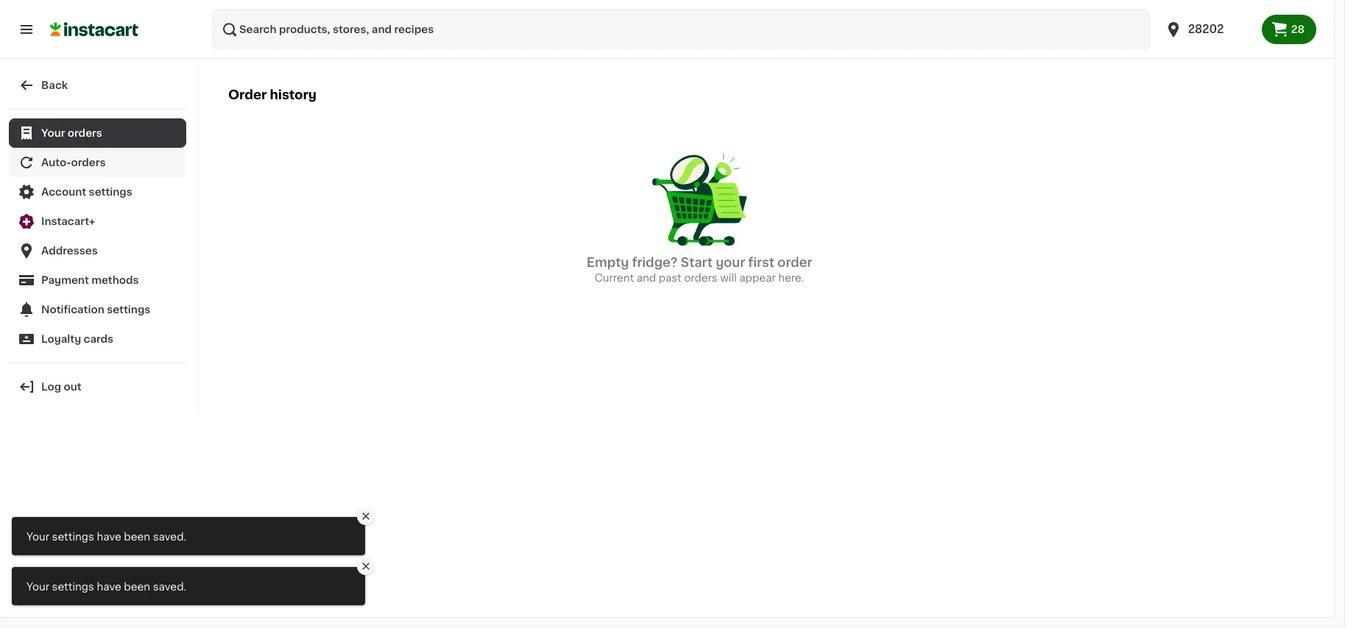 Task type: vqa. For each thing, say whether or not it's contained in the screenshot.
bottom been
yes



Task type: locate. For each thing, give the bounding box(es) containing it.
1 been from the top
[[124, 533, 150, 543]]

1 saved. from the top
[[153, 533, 186, 543]]

2 been from the top
[[124, 583, 150, 593]]

1 vertical spatial your
[[27, 533, 49, 543]]

empty
[[587, 257, 629, 269]]

first
[[749, 257, 775, 269]]

2 have from the top
[[97, 583, 121, 593]]

28202 button
[[1156, 9, 1262, 50], [1165, 9, 1253, 50]]

addresses link
[[9, 236, 186, 266]]

2 vertical spatial orders
[[684, 273, 718, 284]]

1 vertical spatial orders
[[71, 158, 106, 168]]

fridge?
[[632, 257, 678, 269]]

saved.
[[153, 533, 186, 543], [153, 583, 186, 593]]

2 saved. from the top
[[153, 583, 186, 593]]

empty fridge? start your first order current and past orders will appear here.
[[587, 257, 813, 284]]

1 your settings have been saved. from the top
[[27, 533, 186, 543]]

have for close toast image
[[97, 583, 121, 593]]

back link
[[9, 71, 186, 100]]

your for close toast image
[[27, 583, 49, 593]]

your settings have been saved.
[[27, 533, 186, 543], [27, 583, 186, 593]]

orders
[[68, 128, 102, 138], [71, 158, 106, 168], [684, 273, 718, 284]]

0 vertical spatial been
[[124, 533, 150, 543]]

notification settings link
[[9, 295, 186, 325]]

0 vertical spatial saved.
[[153, 533, 186, 543]]

notification
[[41, 305, 104, 315]]

loyalty cards
[[41, 334, 113, 345]]

have
[[97, 533, 121, 543], [97, 583, 121, 593]]

will
[[721, 273, 737, 284]]

2 vertical spatial your
[[27, 583, 49, 593]]

1 have from the top
[[97, 533, 121, 543]]

orders inside empty fridge? start your first order current and past orders will appear here.
[[684, 273, 718, 284]]

loyalty cards link
[[9, 325, 186, 354]]

order
[[778, 257, 813, 269]]

auto-
[[41, 158, 71, 168]]

log
[[41, 382, 61, 393]]

methods
[[91, 275, 139, 286]]

orders up account settings
[[71, 158, 106, 168]]

current
[[595, 273, 634, 284]]

log out
[[41, 382, 82, 393]]

been
[[124, 533, 150, 543], [124, 583, 150, 593]]

your for close toast icon
[[27, 533, 49, 543]]

1 vertical spatial been
[[124, 583, 150, 593]]

2 your settings have been saved. from the top
[[27, 583, 186, 593]]

saved. for close toast image
[[153, 583, 186, 593]]

payment methods
[[41, 275, 139, 286]]

orders down start
[[684, 273, 718, 284]]

your
[[41, 128, 65, 138], [27, 533, 49, 543], [27, 583, 49, 593]]

None search field
[[212, 9, 1150, 50]]

out
[[64, 382, 82, 393]]

instacart logo image
[[50, 21, 138, 38]]

been for close toast image
[[124, 583, 150, 593]]

your orders link
[[9, 119, 186, 148]]

0 vertical spatial orders
[[68, 128, 102, 138]]

1 vertical spatial have
[[97, 583, 121, 593]]

loyalty
[[41, 334, 81, 345]]

0 vertical spatial have
[[97, 533, 121, 543]]

have for close toast icon
[[97, 533, 121, 543]]

auto-orders link
[[9, 148, 186, 178]]

account settings link
[[9, 178, 186, 207]]

notification settings
[[41, 305, 150, 315]]

settings
[[89, 187, 132, 197], [107, 305, 150, 315], [52, 533, 94, 543], [52, 583, 94, 593]]

auto-orders
[[41, 158, 106, 168]]

0 vertical spatial your settings have been saved.
[[27, 533, 186, 543]]

instacart+ link
[[9, 207, 186, 236]]

addresses
[[41, 246, 98, 256]]

1 28202 button from the left
[[1156, 9, 1262, 50]]

1 vertical spatial saved.
[[153, 583, 186, 593]]

2 28202 button from the left
[[1165, 9, 1253, 50]]

orders up auto-orders
[[68, 128, 102, 138]]

1 vertical spatial your settings have been saved.
[[27, 583, 186, 593]]



Task type: describe. For each thing, give the bounding box(es) containing it.
orders for auto-orders
[[71, 158, 106, 168]]

been for close toast icon
[[124, 533, 150, 543]]

past
[[659, 273, 682, 284]]

here.
[[779, 273, 804, 284]]

0 vertical spatial your
[[41, 128, 65, 138]]

your
[[716, 257, 745, 269]]

close toast image
[[360, 511, 372, 523]]

order history
[[228, 89, 317, 101]]

28 button
[[1262, 15, 1317, 44]]

payment
[[41, 275, 89, 286]]

Search field
[[212, 9, 1150, 50]]

your settings have been saved. for close toast icon
[[27, 533, 186, 543]]

your orders
[[41, 128, 102, 138]]

appear
[[740, 273, 776, 284]]

cards
[[84, 334, 113, 345]]

account
[[41, 187, 86, 197]]

and
[[637, 273, 656, 284]]

saved. for close toast icon
[[153, 533, 186, 543]]

28202
[[1189, 24, 1224, 35]]

history
[[270, 89, 317, 101]]

order
[[228, 89, 267, 101]]

28
[[1292, 24, 1305, 35]]

instacart+
[[41, 217, 95, 227]]

log out link
[[9, 373, 186, 402]]

your settings have been saved. for close toast image
[[27, 583, 186, 593]]

account settings
[[41, 187, 132, 197]]

orders for your orders
[[68, 128, 102, 138]]

start
[[681, 257, 713, 269]]

back
[[41, 80, 68, 91]]

payment methods link
[[9, 266, 186, 295]]

close toast image
[[360, 561, 372, 573]]



